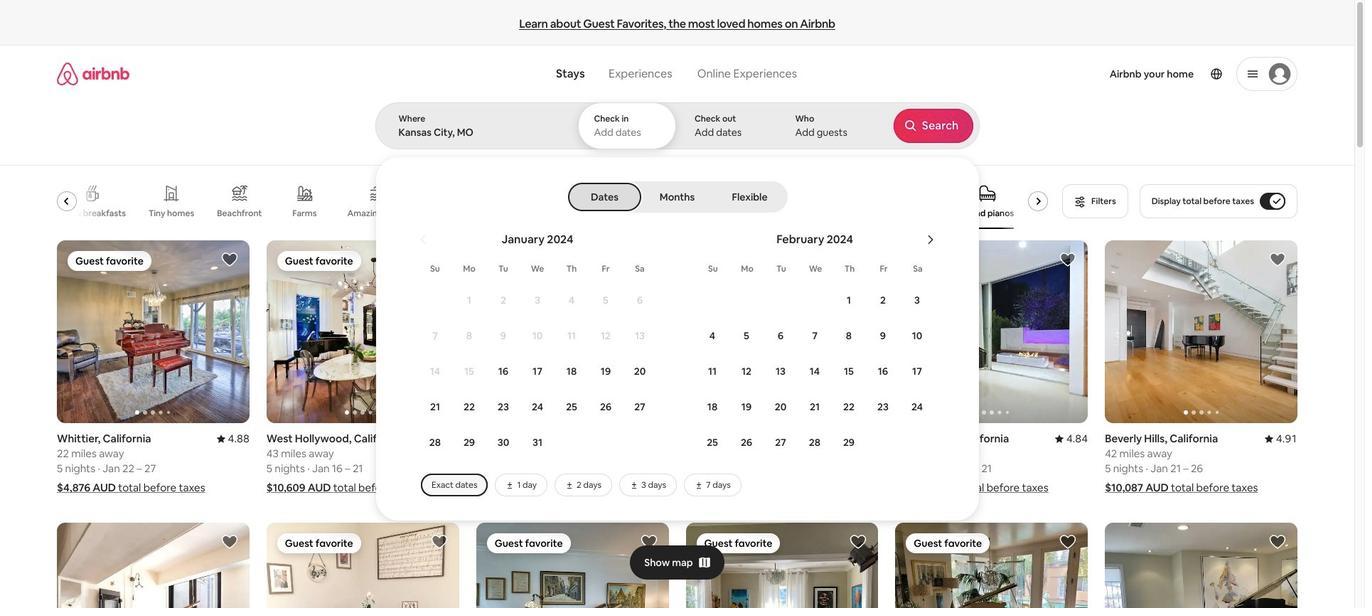 Task type: locate. For each thing, give the bounding box(es) containing it.
calendar application
[[393, 217, 1366, 497]]

4.91 out of 5 average rating image
[[1265, 432, 1298, 446]]

group
[[57, 174, 1054, 229], [57, 240, 250, 423], [267, 240, 459, 423], [476, 240, 669, 424], [686, 240, 879, 423], [896, 240, 1281, 423], [1106, 240, 1366, 424], [57, 523, 250, 608], [267, 523, 459, 608], [476, 523, 669, 608], [686, 523, 879, 608], [896, 523, 1089, 608], [1106, 523, 1298, 608]]

tab list
[[570, 181, 785, 213]]

None search field
[[375, 46, 1366, 521]]

what can we help you find? tab list
[[545, 58, 685, 90]]

add to wishlist: orange, california image
[[1270, 534, 1287, 551]]

tab panel
[[375, 102, 1366, 521]]

add to wishlist: los angeles, california image
[[1060, 251, 1077, 268], [850, 534, 867, 551], [1060, 534, 1077, 551]]



Task type: vqa. For each thing, say whether or not it's contained in the screenshot.
group
yes



Task type: describe. For each thing, give the bounding box(es) containing it.
add to wishlist: west hollywood, california image
[[431, 251, 448, 268]]

4.88 out of 5 average rating image
[[217, 432, 250, 446]]

profile element
[[820, 46, 1298, 102]]

4.84 out of 5 average rating image
[[1056, 432, 1089, 446]]

add to wishlist: whittier, california image
[[221, 251, 238, 268]]

add to wishlist: monterey park, california image
[[641, 251, 658, 268]]

add to wishlist: los angeles, california image
[[221, 534, 238, 551]]

4.96 out of 5 average rating image
[[426, 432, 459, 446]]

add to wishlist: beverly hills, california image
[[850, 251, 867, 268]]

add to wishlist: jurupa valley, california image
[[431, 534, 448, 551]]

Search destinations search field
[[399, 126, 554, 139]]

add to wishlist: beverly hills, california image
[[1270, 251, 1287, 268]]

add to wishlist: ontario, california image
[[641, 534, 658, 551]]



